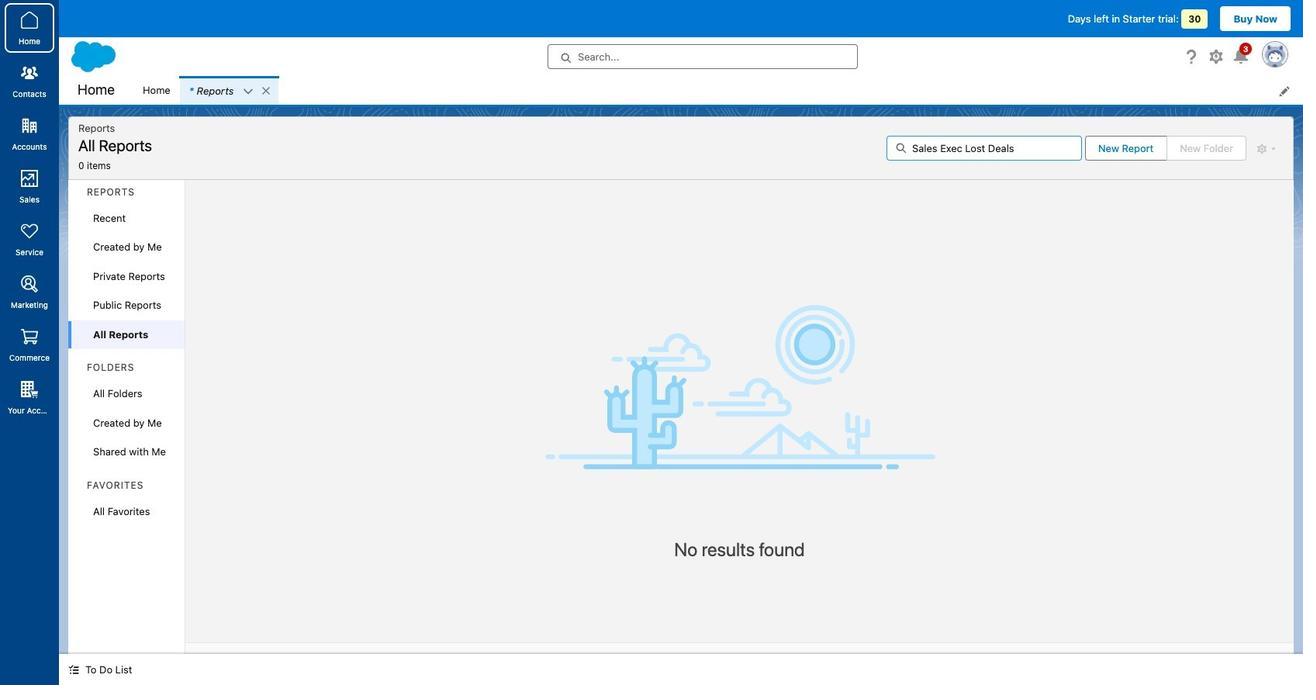 Task type: vqa. For each thing, say whether or not it's contained in the screenshot.
list
yes



Task type: describe. For each thing, give the bounding box(es) containing it.
text default image
[[243, 86, 254, 97]]

1 vertical spatial text default image
[[68, 664, 79, 675]]

Search all reports... text field
[[887, 136, 1082, 160]]



Task type: locate. For each thing, give the bounding box(es) containing it.
text default image
[[261, 85, 272, 96], [68, 664, 79, 675]]

0 vertical spatial text default image
[[261, 85, 272, 96]]

list item
[[180, 76, 279, 105]]

1 horizontal spatial text default image
[[261, 85, 272, 96]]

list
[[133, 76, 1303, 105]]

0 horizontal spatial text default image
[[68, 664, 79, 675]]



